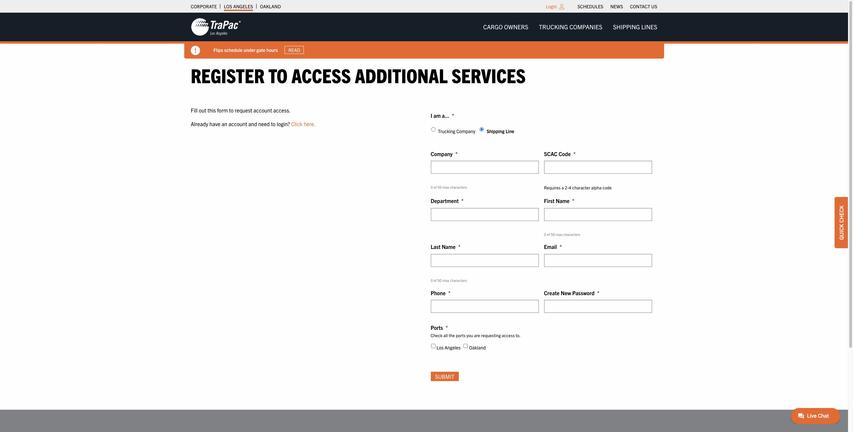 Task type: locate. For each thing, give the bounding box(es) containing it.
0 vertical spatial max
[[443, 185, 449, 190]]

name for first name
[[556, 198, 570, 204]]

none submit inside register to access additional services main content
[[431, 373, 459, 382]]

check down ports on the bottom of the page
[[431, 333, 443, 339]]

0 horizontal spatial shipping
[[487, 128, 505, 134]]

0 horizontal spatial angeles
[[233, 3, 253, 9]]

0 vertical spatial trucking
[[539, 23, 568, 31]]

1 horizontal spatial angeles
[[445, 345, 461, 351]]

to right need
[[271, 121, 276, 127]]

ports * check all the ports you are requesting access to.
[[431, 325, 521, 339]]

1 vertical spatial account
[[229, 121, 247, 127]]

1 vertical spatial los
[[437, 345, 444, 351]]

1 horizontal spatial account
[[254, 107, 272, 114]]

menu bar containing cargo owners
[[478, 20, 663, 34]]

phone *
[[431, 290, 451, 297]]

0 of 50 max characters
[[431, 185, 467, 190], [544, 232, 581, 237], [431, 278, 467, 283]]

cargo owners
[[483, 23, 529, 31]]

account
[[254, 107, 272, 114], [229, 121, 247, 127]]

2 vertical spatial of
[[434, 278, 437, 283]]

login
[[546, 3, 557, 9]]

0 up 'email'
[[544, 232, 546, 237]]

already have an account and need to login? click here.
[[191, 121, 316, 127]]

trucking companies
[[539, 23, 603, 31]]

0 vertical spatial of
[[434, 185, 437, 190]]

news
[[611, 3, 623, 9]]

0 horizontal spatial account
[[229, 121, 247, 127]]

0 horizontal spatial oakland
[[260, 3, 281, 9]]

of
[[434, 185, 437, 190], [547, 232, 550, 237], [434, 278, 437, 283]]

click
[[291, 121, 303, 127]]

0 vertical spatial angeles
[[233, 3, 253, 9]]

2 vertical spatial max
[[443, 278, 449, 283]]

0 vertical spatial account
[[254, 107, 272, 114]]

0 of 50 max characters up email *
[[544, 232, 581, 237]]

0 vertical spatial los angeles
[[224, 3, 253, 9]]

0 vertical spatial 50
[[438, 185, 442, 190]]

1 horizontal spatial los angeles
[[437, 345, 461, 351]]

1 vertical spatial 50
[[551, 232, 555, 237]]

0 horizontal spatial name
[[442, 244, 456, 251]]

* right a...
[[452, 112, 454, 119]]

los angeles down the "all"
[[437, 345, 461, 351]]

2 vertical spatial 0 of 50 max characters
[[431, 278, 467, 283]]

trucking inside register to access additional services main content
[[438, 128, 456, 134]]

max for last
[[443, 278, 449, 283]]

account up need
[[254, 107, 272, 114]]

0 vertical spatial check
[[839, 206, 845, 223]]

0 horizontal spatial check
[[431, 333, 443, 339]]

1 vertical spatial 0 of 50 max characters
[[544, 232, 581, 237]]

owners
[[504, 23, 529, 31]]

angeles down the
[[445, 345, 461, 351]]

1 vertical spatial angeles
[[445, 345, 461, 351]]

trucking
[[539, 23, 568, 31], [438, 128, 456, 134]]

2 vertical spatial 0
[[431, 278, 433, 283]]

0 vertical spatial characters
[[450, 185, 467, 190]]

shipping lines link
[[608, 20, 663, 34]]

character
[[573, 185, 591, 191]]

ports
[[431, 325, 443, 331]]

shipping right shipping line radio
[[487, 128, 505, 134]]

None text field
[[431, 161, 539, 174], [431, 254, 539, 267], [431, 161, 539, 174], [431, 254, 539, 267]]

create new password *
[[544, 290, 600, 297]]

quick check link
[[835, 197, 849, 249]]

50 up 'department'
[[438, 185, 442, 190]]

0 for last name
[[431, 278, 433, 283]]

shipping down news
[[613, 23, 640, 31]]

* right last
[[458, 244, 461, 251]]

schedule
[[224, 47, 243, 53]]

0 horizontal spatial los
[[224, 3, 232, 9]]

los up los angeles image
[[224, 3, 232, 9]]

0 for company
[[431, 185, 433, 190]]

1 vertical spatial max
[[556, 232, 563, 237]]

0 vertical spatial menu bar
[[574, 2, 661, 11]]

of up phone on the right of the page
[[434, 278, 437, 283]]

1 vertical spatial shipping
[[487, 128, 505, 134]]

shipping inside 'link'
[[613, 23, 640, 31]]

2 vertical spatial characters
[[450, 278, 467, 283]]

check up quick
[[839, 206, 845, 223]]

characters
[[450, 185, 467, 190], [564, 232, 581, 237], [450, 278, 467, 283]]

footer
[[0, 410, 849, 433]]

trucking for trucking company
[[438, 128, 456, 134]]

1 vertical spatial 0
[[544, 232, 546, 237]]

1 horizontal spatial los
[[437, 345, 444, 351]]

to right 'form'
[[229, 107, 234, 114]]

name for last name
[[442, 244, 456, 251]]

company left shipping line radio
[[457, 128, 476, 134]]

None password field
[[544, 300, 652, 313]]

50 for first
[[551, 232, 555, 237]]

cargo
[[483, 23, 503, 31]]

Oakland checkbox
[[464, 344, 468, 349]]

1 vertical spatial oakland
[[469, 345, 486, 351]]

all
[[444, 333, 448, 339]]

lines
[[642, 23, 658, 31]]

0 vertical spatial 0
[[431, 185, 433, 190]]

0 horizontal spatial trucking
[[438, 128, 456, 134]]

angeles inside register to access additional services main content
[[445, 345, 461, 351]]

trucking right trucking company radio
[[438, 128, 456, 134]]

fill out this form to request account access.
[[191, 107, 291, 114]]

* right 'department'
[[462, 198, 464, 204]]

1 vertical spatial menu bar
[[478, 20, 663, 34]]

None submit
[[431, 373, 459, 382]]

under
[[244, 47, 256, 53]]

fill
[[191, 107, 198, 114]]

flips
[[214, 47, 223, 53]]

0 of 50 max characters for company
[[431, 185, 467, 190]]

max up email *
[[556, 232, 563, 237]]

1 horizontal spatial shipping
[[613, 23, 640, 31]]

angeles
[[233, 3, 253, 9], [445, 345, 461, 351]]

register to access additional services main content
[[184, 63, 664, 390]]

name right last
[[442, 244, 456, 251]]

0 of 50 max characters up phone * at bottom
[[431, 278, 467, 283]]

shipping line
[[487, 128, 515, 134]]

None text field
[[544, 161, 652, 174], [431, 208, 539, 221], [544, 208, 652, 221], [544, 254, 652, 267], [431, 300, 539, 313], [544, 161, 652, 174], [431, 208, 539, 221], [544, 208, 652, 221], [544, 254, 652, 267], [431, 300, 539, 313]]

company down trucking company radio
[[431, 151, 453, 157]]

account right an
[[229, 121, 247, 127]]

contact
[[630, 3, 651, 9]]

company
[[457, 128, 476, 134], [431, 151, 453, 157]]

none password field inside register to access additional services main content
[[544, 300, 652, 313]]

0 of 50 max characters up department *
[[431, 185, 467, 190]]

form
[[217, 107, 228, 114]]

check
[[839, 206, 845, 223], [431, 333, 443, 339]]

0 vertical spatial shipping
[[613, 23, 640, 31]]

trucking down login link
[[539, 23, 568, 31]]

1 vertical spatial name
[[442, 244, 456, 251]]

1 vertical spatial characters
[[564, 232, 581, 237]]

50 up phone * at bottom
[[438, 278, 442, 283]]

i am a... *
[[431, 112, 454, 119]]

company *
[[431, 151, 458, 157]]

0 up phone on the right of the page
[[431, 278, 433, 283]]

shipping inside register to access additional services main content
[[487, 128, 505, 134]]

2 vertical spatial 50
[[438, 278, 442, 283]]

50 up email *
[[551, 232, 555, 237]]

register to access additional services
[[191, 63, 526, 87]]

max up phone * at bottom
[[443, 278, 449, 283]]

max up 'department'
[[443, 185, 449, 190]]

1 horizontal spatial name
[[556, 198, 570, 204]]

of up 'department'
[[434, 185, 437, 190]]

0 vertical spatial name
[[556, 198, 570, 204]]

email
[[544, 244, 557, 251]]

1 vertical spatial to
[[229, 107, 234, 114]]

oakland right los angeles link
[[260, 3, 281, 9]]

solid image
[[191, 46, 200, 55]]

* inside ports * check all the ports you are requesting access to.
[[446, 325, 448, 331]]

services
[[452, 63, 526, 87]]

1 vertical spatial check
[[431, 333, 443, 339]]

0 of 50 max characters for first name
[[544, 232, 581, 237]]

oakland inside register to access additional services main content
[[469, 345, 486, 351]]

this
[[208, 107, 216, 114]]

to
[[269, 63, 288, 87], [229, 107, 234, 114], [271, 121, 276, 127]]

* right 'email'
[[560, 244, 562, 251]]

0 vertical spatial company
[[457, 128, 476, 134]]

50
[[438, 185, 442, 190], [551, 232, 555, 237], [438, 278, 442, 283]]

0 horizontal spatial company
[[431, 151, 453, 157]]

have
[[210, 121, 220, 127]]

contact us
[[630, 3, 658, 9]]

0
[[431, 185, 433, 190], [544, 232, 546, 237], [431, 278, 433, 283]]

of for company
[[434, 185, 437, 190]]

1 vertical spatial los angeles
[[437, 345, 461, 351]]

of up 'email'
[[547, 232, 550, 237]]

need
[[258, 121, 270, 127]]

1 horizontal spatial company
[[457, 128, 476, 134]]

banner containing cargo owners
[[0, 13, 854, 59]]

0 up 'department'
[[431, 185, 433, 190]]

1 vertical spatial trucking
[[438, 128, 456, 134]]

menu bar
[[574, 2, 661, 11], [478, 20, 663, 34]]

shipping
[[613, 23, 640, 31], [487, 128, 505, 134]]

click here. link
[[291, 121, 316, 127]]

1 horizontal spatial check
[[839, 206, 845, 223]]

los
[[224, 3, 232, 9], [437, 345, 444, 351]]

scac
[[544, 151, 558, 157]]

los angeles up los angeles image
[[224, 3, 253, 9]]

trucking inside trucking companies "link"
[[539, 23, 568, 31]]

email *
[[544, 244, 562, 251]]

0 vertical spatial los
[[224, 3, 232, 9]]

* down the requires a 2-4 character alpha code
[[572, 198, 575, 204]]

los angeles
[[224, 3, 253, 9], [437, 345, 461, 351]]

* up the "all"
[[446, 325, 448, 331]]

the
[[449, 333, 455, 339]]

0 vertical spatial 0 of 50 max characters
[[431, 185, 467, 190]]

1 horizontal spatial trucking
[[539, 23, 568, 31]]

0 of 50 max characters for last name
[[431, 278, 467, 283]]

last name *
[[431, 244, 461, 251]]

to down the hours
[[269, 63, 288, 87]]

name down a
[[556, 198, 570, 204]]

oakland right the oakland option
[[469, 345, 486, 351]]

0 for first name
[[544, 232, 546, 237]]

1 vertical spatial of
[[547, 232, 550, 237]]

los right los angeles checkbox
[[437, 345, 444, 351]]

corporate link
[[191, 2, 217, 11]]

max for company
[[443, 185, 449, 190]]

department *
[[431, 198, 464, 204]]

1 horizontal spatial oakland
[[469, 345, 486, 351]]

scac code *
[[544, 151, 576, 157]]

angeles left oakland link
[[233, 3, 253, 9]]

banner
[[0, 13, 854, 59]]

phone
[[431, 290, 446, 297]]



Task type: describe. For each thing, give the bounding box(es) containing it.
los angeles image
[[191, 18, 241, 36]]

requesting
[[481, 333, 501, 339]]

Los Angeles checkbox
[[431, 344, 436, 349]]

shipping for shipping lines
[[613, 23, 640, 31]]

am
[[434, 112, 441, 119]]

line
[[506, 128, 515, 134]]

2-
[[565, 185, 569, 191]]

a...
[[442, 112, 449, 119]]

trucking company
[[438, 128, 476, 134]]

* right password
[[598, 290, 600, 297]]

an
[[222, 121, 227, 127]]

requires
[[544, 185, 561, 191]]

los angeles inside register to access additional services main content
[[437, 345, 461, 351]]

* right code
[[574, 151, 576, 157]]

Trucking Company radio
[[431, 127, 436, 132]]

of for last
[[434, 278, 437, 283]]

characters for last name *
[[450, 278, 467, 283]]

access
[[292, 63, 351, 87]]

50 for company
[[438, 185, 442, 190]]

gate
[[257, 47, 266, 53]]

trucking companies link
[[534, 20, 608, 34]]

of for first
[[547, 232, 550, 237]]

4
[[569, 185, 572, 191]]

trucking for trucking companies
[[539, 23, 568, 31]]

2 vertical spatial to
[[271, 121, 276, 127]]

schedules
[[578, 3, 604, 9]]

login link
[[546, 3, 557, 9]]

register
[[191, 63, 265, 87]]

max for first
[[556, 232, 563, 237]]

are
[[474, 333, 480, 339]]

flips schedule under gate hours
[[214, 47, 278, 53]]

oakland link
[[260, 2, 281, 11]]

0 horizontal spatial los angeles
[[224, 3, 253, 9]]

shipping lines
[[613, 23, 658, 31]]

quick
[[839, 224, 845, 240]]

login?
[[277, 121, 290, 127]]

50 for last
[[438, 278, 442, 283]]

* right phone on the right of the page
[[449, 290, 451, 297]]

you
[[467, 333, 473, 339]]

us
[[652, 3, 658, 9]]

i
[[431, 112, 433, 119]]

los inside register to access additional services main content
[[437, 345, 444, 351]]

new
[[561, 290, 571, 297]]

cargo owners link
[[478, 20, 534, 34]]

corporate
[[191, 3, 217, 9]]

characters for first name *
[[564, 232, 581, 237]]

a
[[562, 185, 564, 191]]

quick check
[[839, 206, 845, 240]]

0 vertical spatial oakland
[[260, 3, 281, 9]]

news link
[[611, 2, 623, 11]]

requires a 2-4 character alpha code
[[544, 185, 612, 191]]

characters for company *
[[450, 185, 467, 190]]

los angeles link
[[224, 2, 253, 11]]

here.
[[304, 121, 316, 127]]

create
[[544, 290, 560, 297]]

ports
[[456, 333, 466, 339]]

menu bar containing schedules
[[574, 2, 661, 11]]

shipping for shipping line
[[487, 128, 505, 134]]

0 vertical spatial to
[[269, 63, 288, 87]]

additional
[[355, 63, 448, 87]]

1 vertical spatial company
[[431, 151, 453, 157]]

schedules link
[[578, 2, 604, 11]]

contact us link
[[630, 2, 658, 11]]

read link
[[285, 46, 304, 54]]

last
[[431, 244, 441, 251]]

first name *
[[544, 198, 575, 204]]

already
[[191, 121, 208, 127]]

code
[[559, 151, 571, 157]]

code
[[603, 185, 612, 191]]

out
[[199, 107, 206, 114]]

companies
[[570, 23, 603, 31]]

alpha
[[592, 185, 602, 191]]

to.
[[516, 333, 521, 339]]

check inside ports * check all the ports you are requesting access to.
[[431, 333, 443, 339]]

request
[[235, 107, 252, 114]]

password
[[573, 290, 595, 297]]

access.
[[273, 107, 291, 114]]

Shipping Line radio
[[480, 127, 484, 132]]

first
[[544, 198, 555, 204]]

light image
[[560, 4, 564, 9]]

access
[[502, 333, 515, 339]]

and
[[248, 121, 257, 127]]

department
[[431, 198, 459, 204]]

* down trucking company
[[456, 151, 458, 157]]

los inside los angeles link
[[224, 3, 232, 9]]

hours
[[267, 47, 278, 53]]

read
[[289, 47, 300, 53]]



Task type: vqa. For each thing, say whether or not it's contained in the screenshot.
password at the bottom
yes



